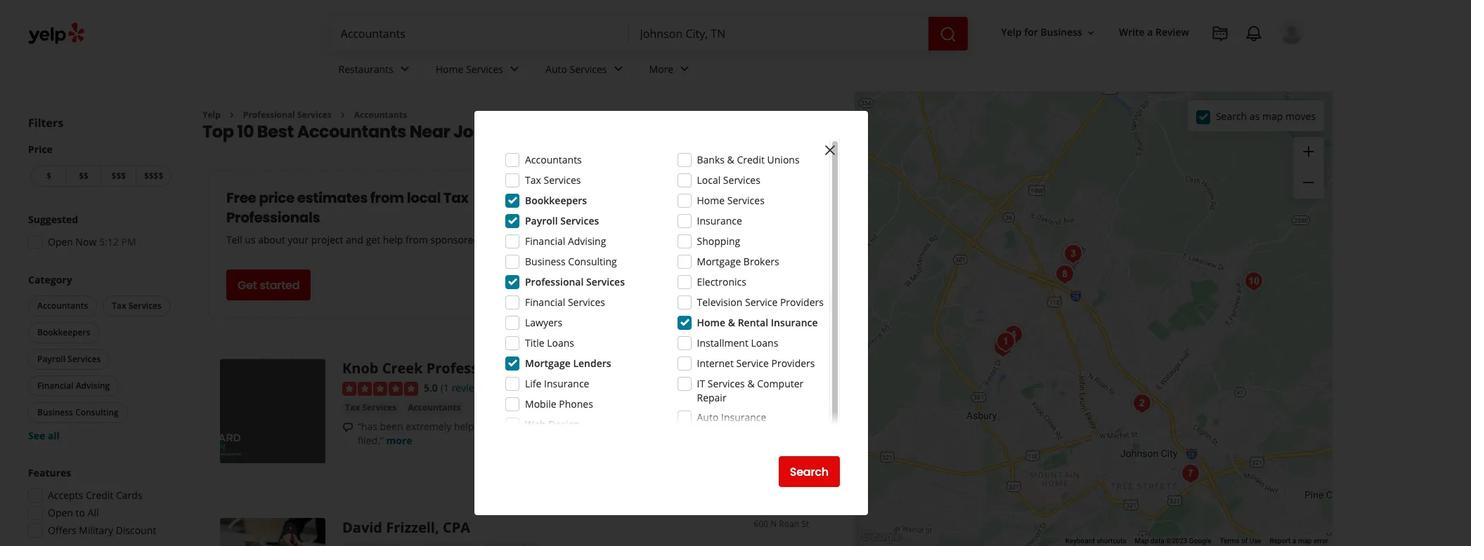 Task type: locate. For each thing, give the bounding box(es) containing it.
0 horizontal spatial mortgage
[[525, 357, 571, 370]]

1 vertical spatial financial
[[525, 296, 565, 309]]

1 horizontal spatial credit
[[737, 153, 765, 167]]

loans down home & rental insurance
[[751, 337, 778, 350]]

loans up mortgage lenders
[[547, 337, 574, 350]]

services inside auto services link
[[570, 62, 607, 76]]

lawyers
[[525, 316, 563, 330]]

& right 'banks'
[[727, 153, 734, 167]]

mortgage for mortgage lenders
[[525, 357, 571, 370]]

yelp inside yelp for business button
[[1001, 26, 1022, 39]]

home down local
[[697, 194, 725, 207]]

price
[[28, 143, 53, 156]]

help
[[383, 234, 403, 247]]

richard c crain, cpa image
[[989, 334, 1017, 362]]

knob creek professional tax services link
[[342, 360, 602, 378]]

mortgage down shopping
[[697, 255, 741, 269]]

16 chevron right v2 image right 'yelp' link
[[226, 110, 237, 121]]

1 vertical spatial payroll services
[[37, 354, 101, 366]]

auto for auto services
[[546, 62, 567, 76]]

professionals
[[226, 208, 320, 228]]

1 vertical spatial open
[[48, 507, 73, 520]]

service up home & rental insurance
[[745, 296, 778, 309]]

bookkeepers inside button
[[37, 327, 90, 339]]

0 horizontal spatial loans
[[547, 337, 574, 350]]

payroll services down bookkeepers button
[[37, 354, 101, 366]]

1 vertical spatial home services
[[697, 194, 765, 207]]

offers military discount
[[48, 524, 156, 538]]

tax down city,
[[525, 174, 541, 187]]

insurance down "television service providers"
[[771, 316, 818, 330]]

map right as
[[1262, 109, 1283, 123]]

search dialog
[[0, 0, 1471, 547]]

home services down 'local services'
[[697, 194, 765, 207]]

providers up home & rental insurance
[[780, 296, 824, 309]]

map data ©2023 google
[[1135, 538, 1212, 546]]

1 horizontal spatial mortgage
[[697, 255, 741, 269]]

tax services button up "has
[[342, 401, 399, 416]]

0 horizontal spatial bookkeepers
[[37, 327, 90, 339]]

david frizzell, cpa
[[342, 519, 470, 538]]

1 vertical spatial and
[[489, 420, 506, 434]]

get
[[238, 278, 257, 294]]

and right helpful
[[489, 420, 506, 434]]

1 vertical spatial consulting
[[75, 407, 119, 419]]

1 vertical spatial a
[[1293, 538, 1296, 546]]

0 vertical spatial consulting
[[568, 255, 617, 269]]

services inside home services link
[[466, 62, 503, 76]]

24 chevron down v2 image right auto services
[[610, 61, 627, 78]]

tax inside free price estimates from local tax professionals tell us about your project and get help from sponsored businesses.
[[443, 189, 469, 208]]

discount
[[116, 524, 156, 538]]

map for moves
[[1262, 109, 1283, 123]]

professional up financial services
[[525, 276, 584, 289]]

professional services inside search dialog
[[525, 276, 625, 289]]

financial advising button
[[28, 376, 119, 397]]

"has been extremely helpful and responsive to requests even after the taxes
[[358, 420, 709, 434]]

financial advising up financial services
[[525, 235, 606, 248]]

1 vertical spatial service
[[736, 357, 769, 370]]

accountants link
[[354, 109, 407, 121], [405, 401, 464, 416]]

$$
[[79, 170, 89, 182]]

business consulting up financial services
[[525, 255, 617, 269]]

1 16 chevron right v2 image from the left
[[226, 110, 237, 121]]

0 vertical spatial professional
[[243, 109, 295, 121]]

zoom out image
[[1301, 174, 1317, 191]]

24 chevron down v2 image inside restaurants "link"
[[396, 61, 413, 78]]

0 vertical spatial tax services
[[525, 174, 581, 187]]

0 horizontal spatial to
[[76, 507, 85, 520]]

5.0
[[424, 382, 438, 395]]

search button
[[779, 457, 840, 488]]

home
[[436, 62, 464, 76], [697, 194, 725, 207], [697, 316, 725, 330]]

1 horizontal spatial knob
[[751, 360, 772, 371]]

0 vertical spatial professional services
[[243, 109, 332, 121]]

0 vertical spatial a
[[1147, 26, 1153, 39]]

tax services link
[[342, 401, 399, 416]]

advising up financial services
[[568, 235, 606, 248]]

tax services up "has
[[345, 402, 397, 414]]

16 chevron right v2 image down restaurants at the top left of page
[[337, 110, 349, 121]]

and left 'get'
[[346, 234, 363, 247]]

24 chevron down v2 image for home services
[[506, 61, 523, 78]]

accountants link down restaurants "link"
[[354, 109, 407, 121]]

business left 16 chevron down v2 image
[[1041, 26, 1083, 39]]

24 chevron down v2 image right restaurants at the top left of page
[[396, 61, 413, 78]]

2 vertical spatial business
[[37, 407, 73, 419]]

as
[[1250, 109, 1260, 123]]

report a map error
[[1270, 538, 1329, 546]]

24 chevron down v2 image inside auto services link
[[610, 61, 627, 78]]

0 horizontal spatial business
[[37, 407, 73, 419]]

map region
[[789, 85, 1471, 547]]

services
[[466, 62, 503, 76], [570, 62, 607, 76], [297, 109, 332, 121], [544, 174, 581, 187], [723, 174, 761, 187], [727, 194, 765, 207], [560, 214, 599, 228], [586, 276, 625, 289], [568, 296, 605, 309], [128, 300, 162, 312], [68, 354, 101, 366], [545, 360, 602, 378], [708, 377, 745, 391], [362, 402, 397, 414]]

creek up 5 star rating image on the bottom
[[382, 360, 423, 378]]

1 horizontal spatial consulting
[[568, 255, 617, 269]]

city,
[[530, 120, 568, 144]]

home services up johnson
[[436, 62, 503, 76]]

2 loans from the left
[[751, 337, 778, 350]]

1 knob from the left
[[342, 360, 379, 378]]

home down 'television'
[[697, 316, 725, 330]]

1 horizontal spatial financial advising
[[525, 235, 606, 248]]

yelp
[[1001, 26, 1022, 39], [202, 109, 221, 121]]

0 horizontal spatial from
[[370, 189, 404, 208]]

loans for title loans
[[547, 337, 574, 350]]

accountants link for knob creek professional tax services
[[405, 401, 464, 416]]

1 horizontal spatial payroll
[[525, 214, 558, 228]]

2 24 chevron down v2 image from the left
[[506, 61, 523, 78]]

auto inside search dialog
[[697, 411, 719, 425]]

2 vertical spatial financial
[[37, 380, 73, 392]]

payroll inside payroll services 'button'
[[37, 354, 65, 366]]

get
[[366, 234, 380, 247]]

business consulting inside search dialog
[[525, 255, 617, 269]]

from right the help on the top
[[406, 234, 428, 247]]

1 horizontal spatial 16 chevron right v2 image
[[337, 110, 349, 121]]

0 horizontal spatial credit
[[86, 489, 113, 503]]

1 horizontal spatial business consulting
[[525, 255, 617, 269]]

0 horizontal spatial 16 chevron right v2 image
[[226, 110, 237, 121]]

yelp for business button
[[996, 20, 1102, 45]]

auto for auto insurance
[[697, 411, 719, 425]]

of
[[1241, 538, 1248, 546]]

0 horizontal spatial 24 chevron down v2 image
[[396, 61, 413, 78]]

advising inside search dialog
[[568, 235, 606, 248]]

1 open from the top
[[48, 235, 73, 249]]

0 horizontal spatial consulting
[[75, 407, 119, 419]]

business consulting inside button
[[37, 407, 119, 419]]

business down the businesses.
[[525, 255, 566, 269]]

professional services link
[[243, 109, 332, 121]]

1 loans from the left
[[547, 337, 574, 350]]

accountants up bookkeepers button
[[37, 300, 88, 312]]

google image
[[858, 529, 905, 547]]

0 vertical spatial open
[[48, 235, 73, 249]]

0 vertical spatial yelp
[[1001, 26, 1022, 39]]

auto inside business categories element
[[546, 62, 567, 76]]

24 chevron down v2 image inside home services link
[[506, 61, 523, 78]]

1 vertical spatial professional
[[525, 276, 584, 289]]

category
[[28, 273, 72, 287]]

professional inside search dialog
[[525, 276, 584, 289]]

1 vertical spatial credit
[[86, 489, 113, 503]]

1 horizontal spatial advising
[[568, 235, 606, 248]]

1 vertical spatial bookkeepers
[[37, 327, 90, 339]]

0 horizontal spatial map
[[1262, 109, 1283, 123]]

accountants down restaurants at the top left of page
[[297, 120, 406, 144]]

professional services
[[243, 109, 332, 121], [525, 276, 625, 289]]

tax
[[525, 174, 541, 187], [443, 189, 469, 208], [112, 300, 126, 312], [517, 360, 542, 378], [345, 402, 360, 414]]

2 vertical spatial &
[[748, 377, 755, 391]]

providers for television service providers
[[780, 296, 824, 309]]

business consulting down the financial advising button
[[37, 407, 119, 419]]

1 horizontal spatial business
[[525, 255, 566, 269]]

open down suggested
[[48, 235, 73, 249]]

1 horizontal spatial creek
[[774, 360, 797, 371]]

None search field
[[329, 17, 971, 51]]

life
[[525, 377, 542, 391]]

0 horizontal spatial financial advising
[[37, 380, 110, 392]]

payroll services up the businesses.
[[525, 214, 599, 228]]

it services & computer repair
[[697, 377, 804, 405]]

tennessee
[[572, 120, 662, 144]]

services inside tax services link
[[362, 402, 397, 414]]

payroll inside search dialog
[[525, 214, 558, 228]]

david frizzell, cpa image
[[1128, 390, 1156, 418]]

yelp left for
[[1001, 26, 1022, 39]]

knob creek professional tax services image
[[992, 328, 1020, 356]]

accountants
[[354, 109, 407, 121], [297, 120, 406, 144], [525, 153, 582, 167], [37, 300, 88, 312], [408, 402, 461, 414]]

service
[[745, 296, 778, 309], [736, 357, 769, 370]]

to
[[561, 420, 571, 434], [76, 507, 85, 520]]

0 vertical spatial credit
[[737, 153, 765, 167]]

0 vertical spatial home services
[[436, 62, 503, 76]]

0 vertical spatial home
[[436, 62, 464, 76]]

0 horizontal spatial tax services
[[112, 300, 162, 312]]

(1 review)
[[441, 382, 485, 395]]

johnson
[[454, 120, 526, 144]]

accountants down "5.0"
[[408, 402, 461, 414]]

0 vertical spatial to
[[561, 420, 571, 434]]

the
[[665, 420, 680, 434]]

st
[[802, 519, 809, 531]]

keyboard shortcuts button
[[1066, 537, 1127, 547]]

financial advising
[[525, 235, 606, 248], [37, 380, 110, 392]]

free price estimates from local tax professionals image
[[699, 205, 769, 275]]

accountants down city,
[[525, 153, 582, 167]]

installment
[[697, 337, 749, 350]]

business up all
[[37, 407, 73, 419]]

1 vertical spatial financial advising
[[37, 380, 110, 392]]

more
[[649, 62, 674, 76]]

professional up review)
[[426, 360, 513, 378]]

1 horizontal spatial professional services
[[525, 276, 625, 289]]

map
[[1262, 109, 1283, 123], [1298, 538, 1312, 546]]

more link
[[638, 51, 705, 91]]

2 horizontal spatial tax services
[[525, 174, 581, 187]]

0 horizontal spatial advising
[[76, 380, 110, 392]]

davis accounting and tax services image
[[1240, 267, 1268, 296]]

0 horizontal spatial payroll services
[[37, 354, 101, 366]]

home inside business categories element
[[436, 62, 464, 76]]

sponsored
[[431, 234, 480, 247]]

consulting up financial services
[[568, 255, 617, 269]]

0 vertical spatial payroll
[[525, 214, 558, 228]]

review)
[[452, 382, 485, 395]]

creek left the rd
[[774, 360, 797, 371]]

business consulting
[[525, 255, 617, 269], [37, 407, 119, 419]]

lewis & associates image
[[1051, 260, 1079, 289]]

auto up city,
[[546, 62, 567, 76]]

2 16 chevron right v2 image from the left
[[337, 110, 349, 121]]

a
[[1147, 26, 1153, 39], [1293, 538, 1296, 546]]

0 vertical spatial providers
[[780, 296, 824, 309]]

a right report at the right bottom of page
[[1293, 538, 1296, 546]]

advising up "business consulting" button
[[76, 380, 110, 392]]

open up offers
[[48, 507, 73, 520]]

providers up computer
[[772, 357, 815, 370]]

1 horizontal spatial payroll services
[[525, 214, 599, 228]]

0 vertical spatial business consulting
[[525, 255, 617, 269]]

0 vertical spatial bookkeepers
[[525, 194, 587, 207]]

search for search
[[790, 464, 829, 480]]

tell
[[226, 234, 242, 247]]

service down installment loans
[[736, 357, 769, 370]]

1 vertical spatial map
[[1298, 538, 1312, 546]]

0 vertical spatial service
[[745, 296, 778, 309]]

zoom in image
[[1301, 143, 1317, 160]]

16 chevron right v2 image
[[226, 110, 237, 121], [337, 110, 349, 121]]

knob
[[342, 360, 379, 378], [751, 360, 772, 371]]

0 horizontal spatial a
[[1147, 26, 1153, 39]]

loans for installment loans
[[751, 337, 778, 350]]

1 horizontal spatial yelp
[[1001, 26, 1022, 39]]

map left error
[[1298, 538, 1312, 546]]

moves
[[1286, 109, 1316, 123]]

tax services down pm
[[112, 300, 162, 312]]

2 vertical spatial tax services
[[345, 402, 397, 414]]

5.0 link
[[424, 381, 438, 396]]

1 horizontal spatial to
[[561, 420, 571, 434]]

accountants link up extremely
[[405, 401, 464, 416]]

search left as
[[1216, 109, 1247, 123]]

business inside button
[[1041, 26, 1083, 39]]

2 horizontal spatial 24 chevron down v2 image
[[610, 61, 627, 78]]

mortgage down the title loans
[[525, 357, 571, 370]]

design
[[548, 418, 580, 432]]

0 horizontal spatial creek
[[382, 360, 423, 378]]

0 horizontal spatial and
[[346, 234, 363, 247]]

0 vertical spatial financial advising
[[525, 235, 606, 248]]

knob right 1906 at the bottom of the page
[[751, 360, 772, 371]]

tax right local
[[443, 189, 469, 208]]

auto down repair in the bottom left of the page
[[697, 411, 719, 425]]

search inside button
[[790, 464, 829, 480]]

group
[[1293, 137, 1324, 199], [24, 213, 174, 254], [25, 273, 174, 444], [24, 467, 174, 543]]

search up st
[[790, 464, 829, 480]]

1 horizontal spatial a
[[1293, 538, 1296, 546]]

been
[[380, 420, 403, 434]]

0 horizontal spatial auto
[[546, 62, 567, 76]]

consulting down the financial advising button
[[75, 407, 119, 419]]

& inside it services & computer repair
[[748, 377, 755, 391]]

2 horizontal spatial business
[[1041, 26, 1083, 39]]

group containing suggested
[[24, 213, 174, 254]]

from left local
[[370, 189, 404, 208]]

a inside "write a review" link
[[1147, 26, 1153, 39]]

0 vertical spatial and
[[346, 234, 363, 247]]

1 24 chevron down v2 image from the left
[[396, 61, 413, 78]]

24 chevron down v2 image
[[676, 61, 693, 78]]

credit up all
[[86, 489, 113, 503]]

auto
[[546, 62, 567, 76], [697, 411, 719, 425]]

0 horizontal spatial search
[[790, 464, 829, 480]]

a right write
[[1147, 26, 1153, 39]]

home services
[[436, 62, 503, 76], [697, 194, 765, 207]]

services inside payroll services 'button'
[[68, 354, 101, 366]]

payroll up the businesses.
[[525, 214, 558, 228]]

insurance down it services & computer repair
[[721, 411, 767, 425]]

24 chevron down v2 image left auto services
[[506, 61, 523, 78]]

0 horizontal spatial business consulting
[[37, 407, 119, 419]]

knob creek professional tax services image
[[220, 360, 325, 465]]

accepts
[[48, 489, 83, 503]]

payroll down bookkeepers button
[[37, 354, 65, 366]]

1 vertical spatial accountants link
[[405, 401, 464, 416]]

0 vertical spatial payroll services
[[525, 214, 599, 228]]

& down internet service providers
[[748, 377, 755, 391]]

1 vertical spatial professional services
[[525, 276, 625, 289]]

yelp for yelp for business
[[1001, 26, 1022, 39]]

price
[[259, 189, 294, 208]]

user actions element
[[990, 18, 1324, 104]]

accountants button up extremely
[[405, 401, 464, 416]]

home services inside search dialog
[[697, 194, 765, 207]]

financial up lawyers
[[525, 296, 565, 309]]

business consulting button
[[28, 403, 128, 424]]

more link
[[386, 434, 412, 448]]

0 horizontal spatial accountants button
[[28, 296, 97, 317]]

0 vertical spatial accountants link
[[354, 109, 407, 121]]

3 24 chevron down v2 image from the left
[[610, 61, 627, 78]]

0 vertical spatial &
[[727, 153, 734, 167]]

accountants button up bookkeepers button
[[28, 296, 97, 317]]

1 vertical spatial search
[[790, 464, 829, 480]]

tax down title
[[517, 360, 542, 378]]

1 vertical spatial providers
[[772, 357, 815, 370]]

business inside button
[[37, 407, 73, 419]]

0 horizontal spatial payroll
[[37, 354, 65, 366]]

0 horizontal spatial home services
[[436, 62, 503, 76]]

tax services inside tax services link
[[345, 402, 397, 414]]

data
[[1151, 538, 1165, 546]]

0 vertical spatial mortgage
[[697, 255, 741, 269]]

dennis mckesson - state farm insurance agent image
[[1177, 460, 1205, 488]]

use
[[1250, 538, 1262, 546]]

knob up 5 star rating image on the bottom
[[342, 360, 379, 378]]

home up top 10 best accountants near johnson city, tennessee
[[436, 62, 464, 76]]

credit up 'local services'
[[737, 153, 765, 167]]

10
[[237, 120, 254, 144]]

home services inside business categories element
[[436, 62, 503, 76]]

1 vertical spatial yelp
[[202, 109, 221, 121]]

financial up financial services
[[525, 235, 565, 248]]

financial down payroll services 'button'
[[37, 380, 73, 392]]

tax services down city,
[[525, 174, 581, 187]]

1 vertical spatial business
[[525, 255, 566, 269]]

now
[[76, 235, 97, 249]]

financial advising down payroll services 'button'
[[37, 380, 110, 392]]

about
[[258, 234, 285, 247]]

1 horizontal spatial accountants button
[[405, 401, 464, 416]]

map
[[1135, 538, 1149, 546]]

2 open from the top
[[48, 507, 73, 520]]

professional right "top"
[[243, 109, 295, 121]]

to left all
[[76, 507, 85, 520]]

all
[[48, 430, 60, 443]]

yelp left 10
[[202, 109, 221, 121]]

to down mobile phones
[[561, 420, 571, 434]]

& up installment loans
[[728, 316, 735, 330]]

bookkeepers up payroll services 'button'
[[37, 327, 90, 339]]

(1 review) link
[[441, 381, 485, 396]]

24 chevron down v2 image
[[396, 61, 413, 78], [506, 61, 523, 78], [610, 61, 627, 78]]

mortgage for mortgage brokers
[[697, 255, 741, 269]]

map for error
[[1298, 538, 1312, 546]]

bookkeepers up the businesses.
[[525, 194, 587, 207]]

tax services button down pm
[[103, 296, 171, 317]]

payroll services
[[525, 214, 599, 228], [37, 354, 101, 366]]



Task type: describe. For each thing, give the bounding box(es) containing it.
16 chevron down v2 image
[[1085, 27, 1097, 38]]

coker kimberly d cpa image
[[1059, 239, 1087, 267]]

$
[[46, 170, 51, 182]]

©2023
[[1166, 538, 1188, 546]]

tax services for the rightmost tax services button
[[345, 402, 397, 414]]

600
[[754, 519, 768, 531]]

tax inside search dialog
[[525, 174, 541, 187]]

16 chevron right v2 image for professional services
[[226, 110, 237, 121]]

group containing category
[[25, 273, 174, 444]]

service for television
[[745, 296, 778, 309]]

open now 5:12 pm
[[48, 235, 136, 249]]

internet
[[697, 357, 734, 370]]

web
[[525, 418, 546, 432]]

military
[[79, 524, 113, 538]]

1906
[[730, 360, 749, 371]]

suggested
[[28, 213, 78, 226]]

accountants down restaurants "link"
[[354, 109, 407, 121]]

payroll services inside 'button'
[[37, 354, 101, 366]]

shopping
[[697, 235, 740, 248]]

keyboard
[[1066, 538, 1095, 546]]

16 chevron right v2 image for accountants
[[337, 110, 349, 121]]

projects image
[[1212, 25, 1229, 42]]

payroll services button
[[28, 349, 110, 370]]

shortcuts
[[1097, 538, 1127, 546]]

24 chevron down v2 image for restaurants
[[396, 61, 413, 78]]

24 chevron down v2 image for auto services
[[610, 61, 627, 78]]

error
[[1314, 538, 1329, 546]]

mobile
[[525, 398, 556, 411]]

for
[[1024, 26, 1038, 39]]

knob creek professional tax services
[[342, 360, 602, 378]]

top
[[202, 120, 234, 144]]

0 vertical spatial accountants button
[[28, 296, 97, 317]]

computer
[[757, 377, 804, 391]]

tax up '16 speech v2' image
[[345, 402, 360, 414]]

get started
[[238, 278, 300, 294]]

search as map moves
[[1216, 109, 1316, 123]]

accountants link for yelp
[[354, 109, 407, 121]]

even
[[616, 420, 638, 434]]

repair
[[697, 392, 727, 405]]

open to all
[[48, 507, 99, 520]]

officially
[[737, 420, 774, 434]]

title loans
[[525, 337, 574, 350]]

review
[[1156, 26, 1189, 39]]

close image
[[822, 142, 839, 159]]

1 vertical spatial home
[[697, 194, 725, 207]]

consulting inside button
[[75, 407, 119, 419]]

600 n roan st
[[754, 519, 809, 531]]

tax services inside search dialog
[[525, 174, 581, 187]]

auto services link
[[534, 51, 638, 91]]

local services
[[697, 174, 761, 187]]

financial advising inside search dialog
[[525, 235, 606, 248]]

were officially filed."
[[358, 420, 774, 448]]

television service providers
[[697, 296, 824, 309]]

google
[[1189, 538, 1212, 546]]

write
[[1119, 26, 1145, 39]]

0 horizontal spatial professional services
[[243, 109, 332, 121]]

providers for internet service providers
[[772, 357, 815, 370]]

1 horizontal spatial tax services button
[[342, 401, 399, 416]]

a for report
[[1293, 538, 1296, 546]]

business categories element
[[327, 51, 1305, 91]]

group containing features
[[24, 467, 174, 543]]

& for banks
[[727, 153, 734, 167]]

project
[[311, 234, 343, 247]]

consulting inside search dialog
[[568, 255, 617, 269]]

report
[[1270, 538, 1291, 546]]

title
[[525, 337, 545, 350]]

brokers
[[744, 255, 779, 269]]

1 horizontal spatial and
[[489, 420, 506, 434]]

get started button
[[226, 270, 311, 301]]

accountants inside search dialog
[[525, 153, 582, 167]]

16 speech v2 image
[[342, 422, 354, 434]]

terms of use
[[1220, 538, 1262, 546]]

0 vertical spatial financial
[[525, 235, 565, 248]]

and inside free price estimates from local tax professionals tell us about your project and get help from sponsored businesses.
[[346, 234, 363, 247]]

features
[[28, 467, 71, 480]]

were
[[711, 420, 734, 434]]

services inside it services & computer repair
[[708, 377, 745, 391]]

credit inside search dialog
[[737, 153, 765, 167]]

price group
[[28, 143, 174, 190]]

mobile phones
[[525, 398, 593, 411]]

all
[[88, 507, 99, 520]]

financial advising inside the financial advising button
[[37, 380, 110, 392]]

financial inside button
[[37, 380, 73, 392]]

2 creek from the left
[[774, 360, 797, 371]]

"has
[[358, 420, 377, 434]]

yelp link
[[202, 109, 221, 121]]

report a map error link
[[1270, 538, 1329, 546]]

$ button
[[31, 165, 66, 187]]

keyboard shortcuts
[[1066, 538, 1127, 546]]

local
[[697, 174, 721, 187]]

search image
[[940, 26, 956, 43]]

business inside search dialog
[[525, 255, 566, 269]]

more
[[386, 434, 412, 448]]

1 creek from the left
[[382, 360, 423, 378]]

0 horizontal spatial professional
[[243, 109, 295, 121]]

& for home
[[728, 316, 735, 330]]

1 horizontal spatial professional
[[426, 360, 513, 378]]

0 vertical spatial tax services button
[[103, 296, 171, 317]]

open for open now 5:12 pm
[[48, 235, 73, 249]]

bookkeepers inside search dialog
[[525, 194, 587, 207]]

accepts credit cards
[[48, 489, 142, 503]]

insurance up shopping
[[697, 214, 742, 228]]

see
[[28, 430, 45, 443]]

payroll services inside search dialog
[[525, 214, 599, 228]]

tax down pm
[[112, 300, 126, 312]]

mortgage lenders
[[525, 357, 611, 370]]

1 horizontal spatial from
[[406, 234, 428, 247]]

internet service providers
[[697, 357, 815, 370]]

cpa
[[443, 519, 470, 538]]

2 knob from the left
[[751, 360, 772, 371]]

blackburn childers & steagall plc image
[[1000, 321, 1028, 349]]

service for internet
[[736, 357, 769, 370]]

n
[[771, 519, 777, 531]]

bolton, coker & degennaro, cpa image
[[1059, 240, 1087, 268]]

life insurance
[[525, 377, 589, 391]]

auto insurance
[[697, 411, 767, 425]]

insurance down mortgage lenders
[[544, 377, 589, 391]]

free price estimates from local tax professionals tell us about your project and get help from sponsored businesses.
[[226, 189, 535, 247]]

yelp for 'yelp' link
[[202, 109, 221, 121]]

bookkeepers button
[[28, 323, 100, 344]]

television
[[697, 296, 743, 309]]

free
[[226, 189, 256, 208]]

phones
[[559, 398, 593, 411]]

lenders
[[573, 357, 611, 370]]

1906 knob creek rd
[[730, 360, 809, 371]]

near
[[410, 120, 450, 144]]

tax services for tax services button to the top
[[112, 300, 162, 312]]

5 star rating image
[[342, 382, 418, 397]]

david frizzell, cpa link
[[342, 519, 470, 538]]

notifications image
[[1246, 25, 1263, 42]]

unions
[[767, 153, 800, 167]]

rental
[[738, 316, 768, 330]]

advising inside button
[[76, 380, 110, 392]]

search for search as map moves
[[1216, 109, 1247, 123]]

$$$$
[[144, 170, 163, 182]]

offers
[[48, 524, 76, 538]]

local
[[407, 189, 441, 208]]

2 vertical spatial home
[[697, 316, 725, 330]]

terms of use link
[[1220, 538, 1262, 546]]

a for write
[[1147, 26, 1153, 39]]

0 vertical spatial from
[[370, 189, 404, 208]]

1 vertical spatial to
[[76, 507, 85, 520]]

open for open to all
[[48, 507, 73, 520]]

cards
[[116, 489, 142, 503]]

top 10 best accountants near johnson city, tennessee
[[202, 120, 662, 144]]

write a review link
[[1113, 20, 1195, 45]]

frizzell,
[[386, 519, 439, 538]]



Task type: vqa. For each thing, say whether or not it's contained in the screenshot.
us
yes



